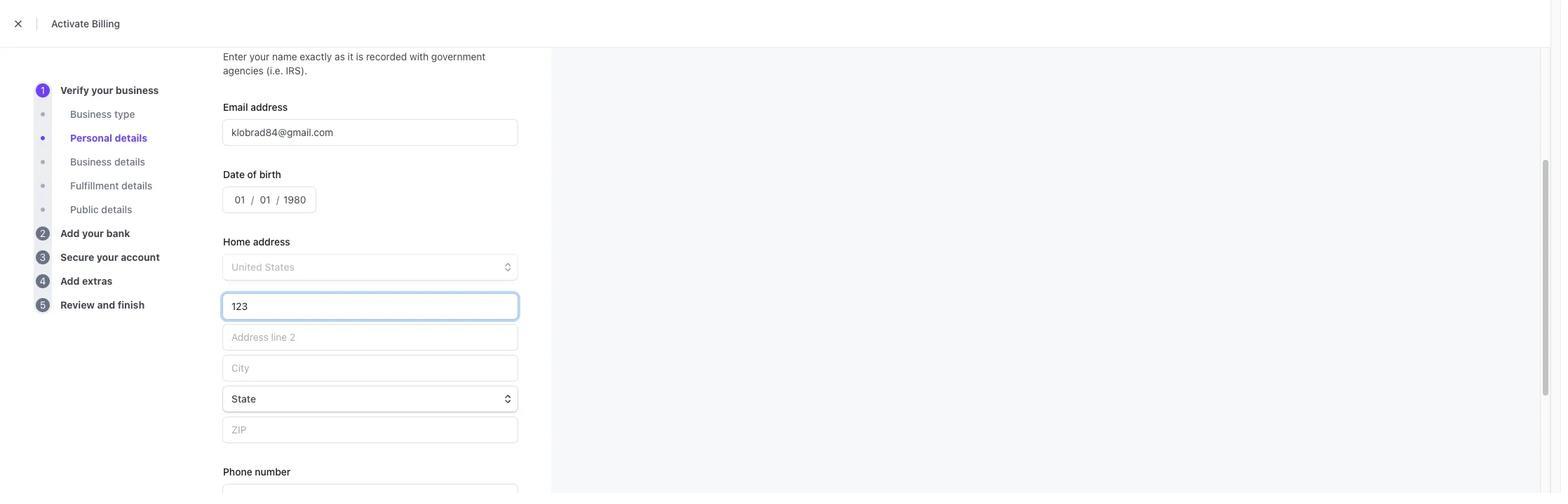 Task type: vqa. For each thing, say whether or not it's contained in the screenshot.
the Fraud prevention
no



Task type: describe. For each thing, give the bounding box(es) containing it.
business type link
[[70, 107, 135, 121]]

2
[[40, 227, 46, 239]]

number
[[255, 466, 291, 478]]

birth
[[259, 168, 281, 180]]

with
[[410, 51, 429, 62]]

add your bank
[[60, 227, 130, 239]]

details for fulfillment details
[[121, 180, 152, 192]]

enter your name exactly as it is recorded with government agencies (i.e. irs).
[[223, 51, 486, 76]]

business
[[116, 84, 159, 96]]

fulfillment details
[[70, 180, 152, 192]]

extras
[[82, 275, 112, 287]]

phone
[[223, 466, 252, 478]]

public details link
[[70, 203, 132, 217]]

Address line 2 text field
[[223, 325, 518, 350]]

details for public details
[[101, 203, 132, 215]]

public
[[70, 203, 99, 215]]

date of birth
[[223, 168, 281, 180]]

verify
[[60, 84, 89, 96]]

address for email address
[[251, 101, 288, 113]]

of
[[247, 168, 257, 180]]

details for business details
[[114, 156, 145, 168]]

exactly
[[300, 51, 332, 62]]

3
[[40, 251, 46, 263]]

enter
[[223, 51, 247, 62]]

fulfillment
[[70, 180, 119, 192]]

recorded
[[366, 51, 407, 62]]

home address
[[223, 236, 290, 248]]

ZIP text field
[[223, 417, 518, 443]]

details for personal details
[[115, 132, 147, 144]]

secure your account
[[60, 251, 160, 263]]

1 / from the left
[[251, 194, 254, 206]]

add for add your bank
[[60, 227, 80, 239]]

your for verify
[[92, 84, 113, 96]]

email
[[223, 101, 248, 113]]

Email address email field
[[223, 120, 518, 145]]

government
[[431, 51, 486, 62]]

business details
[[70, 156, 145, 168]]

business type
[[70, 108, 135, 120]]

business for business details
[[70, 156, 112, 168]]

and
[[97, 299, 115, 311]]

add for add extras
[[60, 275, 80, 287]]

name
[[272, 51, 297, 62]]

1
[[41, 84, 45, 96]]

irs).
[[286, 65, 307, 76]]

personal
[[70, 132, 112, 144]]

add extras
[[60, 275, 112, 287]]

fulfillment details link
[[70, 179, 152, 193]]

personal details link
[[70, 131, 147, 145]]



Task type: locate. For each thing, give the bounding box(es) containing it.
add down secure
[[60, 275, 80, 287]]

bank
[[106, 227, 130, 239]]

0 vertical spatial add
[[60, 227, 80, 239]]

verify your business link
[[60, 83, 159, 98]]

address right email
[[251, 101, 288, 113]]

address right home in the left of the page
[[253, 236, 290, 248]]

activate billing
[[51, 18, 120, 29]]

2 business from the top
[[70, 156, 112, 168]]

public details
[[70, 203, 132, 215]]

1 add from the top
[[60, 227, 80, 239]]

your up (i.e. at the left of page
[[250, 51, 270, 62]]

business down the personal
[[70, 156, 112, 168]]

phone number
[[223, 466, 291, 478]]

details inside "link"
[[101, 203, 132, 215]]

business up the personal
[[70, 108, 112, 120]]

/
[[251, 194, 254, 206], [277, 194, 279, 206]]

/ down date of birth
[[251, 194, 254, 206]]

type
[[114, 108, 135, 120]]

0 horizontal spatial /
[[251, 194, 254, 206]]

Address line 1 text field
[[223, 294, 518, 319]]

add your bank link
[[60, 227, 130, 241]]

address
[[251, 101, 288, 113], [253, 236, 290, 248]]

Date of birth text field
[[229, 187, 251, 213]]

City text field
[[223, 356, 518, 381]]

agencies
[[223, 65, 264, 76]]

business
[[70, 108, 112, 120], [70, 156, 112, 168]]

review
[[60, 299, 95, 311]]

your for add
[[82, 227, 104, 239]]

address for home address
[[253, 236, 290, 248]]

1 horizontal spatial /
[[277, 194, 279, 206]]

email address
[[223, 101, 288, 113]]

date
[[223, 168, 245, 180]]

verify your business
[[60, 84, 159, 96]]

your for enter
[[250, 51, 270, 62]]

your up extras
[[97, 251, 118, 263]]

1 business from the top
[[70, 108, 112, 120]]

1 vertical spatial add
[[60, 275, 80, 287]]

5
[[40, 299, 46, 311]]

Day text field
[[254, 187, 277, 213]]

account
[[121, 251, 160, 263]]

business for business type
[[70, 108, 112, 120]]

2 add from the top
[[60, 275, 80, 287]]

business details link
[[70, 155, 145, 169]]

review and finish link
[[60, 298, 145, 312]]

your for secure
[[97, 251, 118, 263]]

add extras link
[[60, 274, 112, 288]]

Year text field
[[279, 187, 310, 213]]

details down business details link
[[121, 180, 152, 192]]

your inside enter your name exactly as it is recorded with government agencies (i.e. irs).
[[250, 51, 270, 62]]

your
[[250, 51, 270, 62], [92, 84, 113, 96], [82, 227, 104, 239], [97, 251, 118, 263]]

1 vertical spatial address
[[253, 236, 290, 248]]

details up fulfillment details
[[114, 156, 145, 168]]

0 vertical spatial business
[[70, 108, 112, 120]]

2 / from the left
[[277, 194, 279, 206]]

(i.e.
[[266, 65, 283, 76]]

add
[[60, 227, 80, 239], [60, 275, 80, 287]]

finish
[[118, 299, 145, 311]]

secure your account link
[[60, 250, 160, 265]]

details down type
[[115, 132, 147, 144]]

/ down birth
[[277, 194, 279, 206]]

add up secure
[[60, 227, 80, 239]]

secure
[[60, 251, 94, 263]]

review and finish
[[60, 299, 145, 311]]

as
[[335, 51, 345, 62]]

details
[[115, 132, 147, 144], [114, 156, 145, 168], [121, 180, 152, 192], [101, 203, 132, 215]]

is
[[356, 51, 364, 62]]

activate
[[51, 18, 89, 29]]

4
[[40, 275, 46, 287]]

home
[[223, 236, 251, 248]]

details up bank
[[101, 203, 132, 215]]

your up "business type"
[[92, 84, 113, 96]]

1 vertical spatial business
[[70, 156, 112, 168]]

0 vertical spatial address
[[251, 101, 288, 113]]

your down public details "link"
[[82, 227, 104, 239]]

it
[[348, 51, 354, 62]]

billing
[[92, 18, 120, 29]]

personal details
[[70, 132, 147, 144]]



